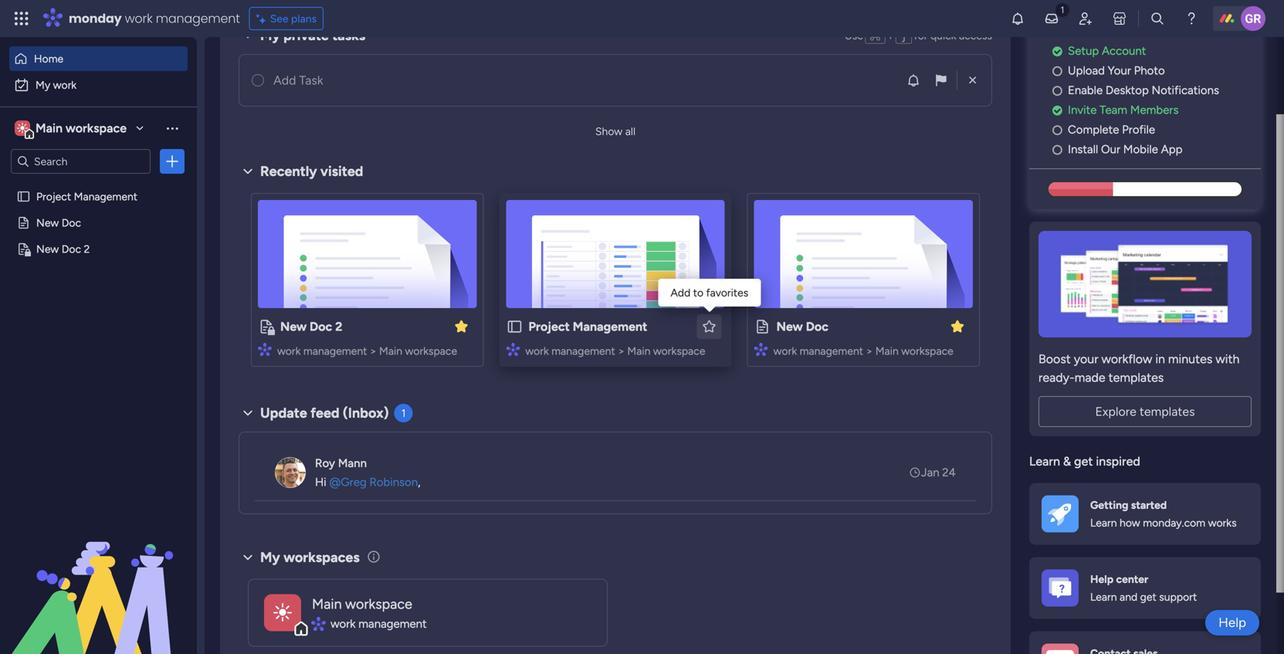 Task type: locate. For each thing, give the bounding box(es) containing it.
home link
[[9, 46, 188, 71]]

1 vertical spatial public board image
[[755, 318, 772, 335]]

+
[[888, 29, 895, 42]]

0 horizontal spatial new doc
[[36, 216, 81, 229]]

1 horizontal spatial help
[[1219, 615, 1247, 631]]

new doc 2 right private board icon
[[36, 243, 90, 256]]

public board image up private board icon
[[16, 189, 31, 204]]

doc
[[62, 216, 81, 229], [62, 243, 81, 256], [310, 319, 332, 334], [806, 319, 829, 334]]

project management for doc
[[36, 190, 138, 203]]

2 check circle image from the top
[[1053, 105, 1063, 116]]

public board image right add to favorites image
[[755, 318, 772, 335]]

new doc 2 right private board image
[[280, 319, 343, 334]]

our
[[1102, 142, 1121, 156]]

monday work management
[[69, 10, 240, 27]]

get right and
[[1141, 591, 1157, 604]]

public board image
[[16, 189, 31, 204], [506, 318, 523, 335]]

new doc 2 for private board icon
[[36, 243, 90, 256]]

circle o image inside upload your photo link
[[1053, 65, 1063, 77]]

project inside list box
[[36, 190, 71, 203]]

notifications
[[1152, 83, 1220, 97]]

in
[[1156, 352, 1166, 366]]

mann
[[338, 456, 367, 470]]

learn down the getting
[[1091, 516, 1118, 530]]

learn inside getting started learn how monday.com works
[[1091, 516, 1118, 530]]

circle o image
[[1053, 85, 1063, 96], [1053, 124, 1063, 136]]

1 horizontal spatial get
[[1141, 591, 1157, 604]]

1 vertical spatial new doc 2
[[280, 319, 343, 334]]

0 vertical spatial my
[[260, 27, 280, 44]]

0 vertical spatial templates
[[1109, 370, 1165, 385]]

2 right private board icon
[[84, 243, 90, 256]]

1 vertical spatial help
[[1219, 615, 1247, 631]]

1 horizontal spatial management
[[573, 319, 648, 334]]

my for my workspaces
[[260, 549, 280, 566]]

2 work management > main workspace from the left
[[526, 345, 706, 358]]

2 circle o image from the top
[[1053, 144, 1063, 156]]

1 check circle image from the top
[[1053, 45, 1063, 57]]

>
[[370, 345, 377, 358], [618, 345, 625, 358], [867, 345, 873, 358]]

1 vertical spatial circle o image
[[1053, 144, 1063, 156]]

show all button
[[589, 119, 642, 144]]

2 circle o image from the top
[[1053, 124, 1063, 136]]

project for work
[[529, 319, 570, 334]]

2 horizontal spatial work management > main workspace
[[774, 345, 954, 358]]

1 vertical spatial project management
[[529, 319, 648, 334]]

learn for help
[[1091, 591, 1118, 604]]

main workspace up work management
[[312, 596, 413, 612]]

workspace for project management
[[654, 345, 706, 358]]

0 horizontal spatial public board image
[[16, 216, 31, 230]]

profile
[[1123, 123, 1156, 137]]

1 horizontal spatial work management > main workspace
[[526, 345, 706, 358]]

1 horizontal spatial >
[[618, 345, 625, 358]]

close recently visited image
[[239, 162, 257, 181]]

jan
[[922, 466, 940, 480]]

circle o image left complete
[[1053, 124, 1063, 136]]

roy mann
[[315, 456, 367, 470]]

list box
[[0, 180, 197, 471]]

&
[[1064, 454, 1072, 469]]

circle o image left install
[[1053, 144, 1063, 156]]

2 > from the left
[[618, 345, 625, 358]]

main workspace up search in workspace field
[[36, 121, 127, 136]]

help inside the help center learn and get support
[[1091, 573, 1114, 586]]

management inside quick search results list box
[[573, 319, 648, 334]]

new for public board image to the top
[[36, 216, 59, 229]]

work management > main workspace
[[277, 345, 458, 358], [526, 345, 706, 358], [774, 345, 954, 358]]

project management inside list box
[[36, 190, 138, 203]]

1 horizontal spatial new doc 2
[[280, 319, 343, 334]]

check circle image inside setup account link
[[1053, 45, 1063, 57]]

circle o image for install
[[1053, 144, 1063, 156]]

1 vertical spatial 2
[[335, 319, 343, 334]]

1 vertical spatial project
[[529, 319, 570, 334]]

1 > from the left
[[370, 345, 377, 358]]

public board image up private board icon
[[16, 216, 31, 230]]

new doc 2
[[36, 243, 90, 256], [280, 319, 343, 334]]

option
[[0, 183, 197, 186]]

monday.com
[[1144, 516, 1206, 530]]

0 horizontal spatial >
[[370, 345, 377, 358]]

0 vertical spatial main workspace
[[36, 121, 127, 136]]

monday
[[69, 10, 122, 27]]

help
[[1091, 573, 1114, 586], [1219, 615, 1247, 631]]

get right &
[[1075, 454, 1094, 469]]

your
[[1108, 64, 1132, 77]]

inspired
[[1097, 454, 1141, 469]]

0 vertical spatial public board image
[[16, 189, 31, 204]]

close update feed (inbox) image
[[239, 404, 257, 423]]

circle o image inside complete profile link
[[1053, 124, 1063, 136]]

workflow
[[1102, 352, 1153, 366]]

check circle image inside the invite team members link
[[1053, 105, 1063, 116]]

account
[[1103, 44, 1147, 58]]

new for private board icon
[[36, 243, 59, 256]]

home option
[[9, 46, 188, 71]]

24
[[943, 466, 957, 480]]

management inside list box
[[74, 190, 138, 203]]

learn left &
[[1030, 454, 1061, 469]]

circle o image inside 'install our mobile app' link
[[1053, 144, 1063, 156]]

0 vertical spatial project
[[36, 190, 71, 203]]

notifications image
[[1011, 11, 1026, 26]]

0 vertical spatial circle o image
[[1053, 65, 1063, 77]]

workspace for new doc 2
[[405, 345, 458, 358]]

new
[[36, 216, 59, 229], [36, 243, 59, 256], [280, 319, 307, 334], [777, 319, 803, 334]]

circle o image for upload
[[1053, 65, 1063, 77]]

workspace down remove from favorites icon
[[902, 345, 954, 358]]

1 vertical spatial my
[[36, 78, 50, 92]]

workspace inside workspace selection element
[[66, 121, 127, 136]]

work
[[125, 10, 153, 27], [53, 78, 77, 92], [277, 345, 301, 358], [526, 345, 549, 358], [774, 345, 797, 358], [331, 617, 356, 631]]

1 vertical spatial circle o image
[[1053, 124, 1063, 136]]

management for management
[[573, 319, 648, 334]]

project management for management
[[529, 319, 648, 334]]

0 vertical spatial new doc 2
[[36, 243, 90, 256]]

0 horizontal spatial public board image
[[16, 189, 31, 204]]

my inside option
[[36, 78, 50, 92]]

0 vertical spatial 2
[[84, 243, 90, 256]]

public board image right remove from favorites image
[[506, 318, 523, 335]]

0 vertical spatial circle o image
[[1053, 85, 1063, 96]]

upload
[[1069, 64, 1106, 77]]

0 horizontal spatial 2
[[84, 243, 90, 256]]

work management > main workspace for new doc 2
[[277, 345, 458, 358]]

project
[[36, 190, 71, 203], [529, 319, 570, 334]]

Search in workspace field
[[32, 153, 129, 170]]

plans
[[291, 12, 317, 25]]

1 horizontal spatial public board image
[[506, 318, 523, 335]]

ready-
[[1039, 370, 1075, 385]]

explore
[[1096, 404, 1137, 419]]

project inside quick search results list box
[[529, 319, 570, 334]]

team
[[1100, 103, 1128, 117]]

my down see
[[260, 27, 280, 44]]

project management
[[36, 190, 138, 203], [529, 319, 648, 334]]

circle o image left enable
[[1053, 85, 1063, 96]]

install
[[1069, 142, 1099, 156]]

1 horizontal spatial 2
[[335, 319, 343, 334]]

2 horizontal spatial >
[[867, 345, 873, 358]]

private
[[284, 27, 329, 44]]

show
[[596, 125, 623, 138]]

update feed image
[[1045, 11, 1060, 26]]

circle o image left upload
[[1053, 65, 1063, 77]]

workspace down add to favorites image
[[654, 345, 706, 358]]

invite team members
[[1069, 103, 1179, 117]]

learn
[[1030, 454, 1061, 469], [1091, 516, 1118, 530], [1091, 591, 1118, 604]]

workspace down remove from favorites image
[[405, 345, 458, 358]]

my work link
[[9, 73, 188, 97]]

0 horizontal spatial project management
[[36, 190, 138, 203]]

management for project management
[[552, 345, 616, 358]]

project management inside quick search results list box
[[529, 319, 648, 334]]

workspace options image
[[165, 120, 180, 136]]

search everything image
[[1150, 11, 1166, 26]]

list box containing project management
[[0, 180, 197, 471]]

new doc 2 inside quick search results list box
[[280, 319, 343, 334]]

get inside the help center learn and get support
[[1141, 591, 1157, 604]]

1 vertical spatial management
[[573, 319, 648, 334]]

2 vertical spatial learn
[[1091, 591, 1118, 604]]

0 horizontal spatial new doc 2
[[36, 243, 90, 256]]

feed
[[311, 405, 340, 421]]

1 horizontal spatial new doc
[[777, 319, 829, 334]]

1 circle o image from the top
[[1053, 65, 1063, 77]]

3 > from the left
[[867, 345, 873, 358]]

0 vertical spatial check circle image
[[1053, 45, 1063, 57]]

public board image for new
[[16, 189, 31, 204]]

with
[[1216, 352, 1240, 366]]

2 right private board image
[[335, 319, 343, 334]]

add to favorites
[[671, 286, 749, 299]]

my private tasks
[[260, 27, 366, 44]]

monday marketplace image
[[1113, 11, 1128, 26]]

quick search results list box
[[239, 181, 993, 386]]

setup
[[1069, 44, 1100, 58]]

install our mobile app
[[1069, 142, 1183, 156]]

1 horizontal spatial project
[[529, 319, 570, 334]]

1 circle o image from the top
[[1053, 85, 1063, 96]]

(inbox)
[[343, 405, 389, 421]]

0 horizontal spatial help
[[1091, 573, 1114, 586]]

my
[[260, 27, 280, 44], [36, 78, 50, 92], [260, 549, 280, 566]]

public board image
[[16, 216, 31, 230], [755, 318, 772, 335]]

1 vertical spatial check circle image
[[1053, 105, 1063, 116]]

roy mann image
[[275, 457, 306, 488]]

my down home
[[36, 78, 50, 92]]

how
[[1120, 516, 1141, 530]]

0 vertical spatial get
[[1075, 454, 1094, 469]]

my right the close my workspaces image
[[260, 549, 280, 566]]

explore templates button
[[1039, 396, 1252, 427]]

1 work management > main workspace from the left
[[277, 345, 458, 358]]

app
[[1162, 142, 1183, 156]]

2 inside quick search results list box
[[335, 319, 343, 334]]

main
[[36, 121, 63, 136], [379, 345, 403, 358], [628, 345, 651, 358], [876, 345, 899, 358], [312, 596, 342, 612]]

check circle image left setup
[[1053, 45, 1063, 57]]

0 horizontal spatial main workspace
[[36, 121, 127, 136]]

main for project management
[[628, 345, 651, 358]]

favorites
[[707, 286, 749, 299]]

2 vertical spatial my
[[260, 549, 280, 566]]

1 vertical spatial new doc
[[777, 319, 829, 334]]

new for public board image to the bottom
[[777, 319, 803, 334]]

1 horizontal spatial public board image
[[755, 318, 772, 335]]

help inside button
[[1219, 615, 1247, 631]]

check circle image
[[1053, 45, 1063, 57], [1053, 105, 1063, 116]]

0 vertical spatial new doc
[[36, 216, 81, 229]]

management
[[156, 10, 240, 27], [304, 345, 367, 358], [552, 345, 616, 358], [800, 345, 864, 358], [359, 617, 427, 631]]

templates down the "workflow"
[[1109, 370, 1165, 385]]

all
[[626, 125, 636, 138]]

circle o image
[[1053, 65, 1063, 77], [1053, 144, 1063, 156]]

my for my private tasks
[[260, 27, 280, 44]]

1 vertical spatial main workspace
[[312, 596, 413, 612]]

0 vertical spatial project management
[[36, 190, 138, 203]]

setup account
[[1069, 44, 1147, 58]]

main workspace
[[36, 121, 127, 136], [312, 596, 413, 612]]

boost
[[1039, 352, 1071, 366]]

workspace selection element
[[15, 119, 129, 139]]

0 horizontal spatial get
[[1075, 454, 1094, 469]]

check circle image left invite on the top right of the page
[[1053, 105, 1063, 116]]

3 work management > main workspace from the left
[[774, 345, 954, 358]]

management
[[74, 190, 138, 203], [573, 319, 648, 334]]

add to favorites image
[[702, 319, 718, 334]]

new doc inside quick search results list box
[[777, 319, 829, 334]]

templates right explore
[[1140, 404, 1196, 419]]

learn inside the help center learn and get support
[[1091, 591, 1118, 604]]

2
[[84, 243, 90, 256], [335, 319, 343, 334]]

⌘
[[870, 29, 881, 42]]

1 vertical spatial templates
[[1140, 404, 1196, 419]]

workspace image
[[15, 120, 30, 137], [17, 120, 28, 137], [264, 595, 301, 632], [274, 599, 292, 627]]

1 vertical spatial public board image
[[506, 318, 523, 335]]

lottie animation image
[[0, 498, 197, 654]]

1 vertical spatial learn
[[1091, 516, 1118, 530]]

0 vertical spatial management
[[74, 190, 138, 203]]

learn left and
[[1091, 591, 1118, 604]]

templates
[[1109, 370, 1165, 385], [1140, 404, 1196, 419]]

work management > main workspace for new doc
[[774, 345, 954, 358]]

0 vertical spatial help
[[1091, 573, 1114, 586]]

1 vertical spatial get
[[1141, 591, 1157, 604]]

help for help
[[1219, 615, 1247, 631]]

recently visited
[[260, 163, 364, 180]]

2 inside list box
[[84, 243, 90, 256]]

0 horizontal spatial work management > main workspace
[[277, 345, 458, 358]]

0 horizontal spatial management
[[74, 190, 138, 203]]

main workspace button
[[11, 115, 151, 141]]

circle o image inside enable desktop notifications link
[[1053, 85, 1063, 96]]

workspace for new doc
[[902, 345, 954, 358]]

0 horizontal spatial project
[[36, 190, 71, 203]]

learn & get inspired
[[1030, 454, 1141, 469]]

home
[[34, 52, 64, 65]]

desktop
[[1106, 83, 1150, 97]]

new doc 2 for private board image
[[280, 319, 343, 334]]

1 horizontal spatial project management
[[529, 319, 648, 334]]

workspace up search in workspace field
[[66, 121, 127, 136]]

recently
[[260, 163, 317, 180]]



Task type: describe. For each thing, give the bounding box(es) containing it.
management for doc
[[74, 190, 138, 203]]

close my private tasks image
[[239, 26, 257, 45]]

jan 24
[[922, 466, 957, 480]]

enable desktop notifications
[[1069, 83, 1220, 97]]

help button
[[1206, 610, 1260, 636]]

update
[[260, 405, 307, 421]]

access
[[960, 29, 993, 42]]

complete
[[1069, 123, 1120, 137]]

upload your photo link
[[1053, 62, 1262, 79]]

1
[[402, 407, 406, 420]]

invite members image
[[1079, 11, 1094, 26]]

workspaces
[[284, 549, 360, 566]]

1 horizontal spatial main workspace
[[312, 596, 413, 612]]

my workspaces
[[260, 549, 360, 566]]

work management
[[331, 617, 427, 631]]

see
[[270, 12, 289, 25]]

install our mobile app link
[[1053, 141, 1262, 158]]

close my workspaces image
[[239, 548, 257, 567]]

help center element
[[1030, 557, 1262, 619]]

invite
[[1069, 103, 1097, 117]]

circle o image for enable
[[1053, 85, 1063, 96]]

templates inside boost your workflow in minutes with ready-made templates
[[1109, 370, 1165, 385]]

mobile
[[1124, 142, 1159, 156]]

main inside workspace selection element
[[36, 121, 63, 136]]

minutes
[[1169, 352, 1213, 366]]

for
[[915, 29, 928, 42]]

work inside option
[[53, 78, 77, 92]]

new for private board image
[[280, 319, 307, 334]]

help image
[[1184, 11, 1200, 26]]

made
[[1075, 370, 1106, 385]]

0 vertical spatial public board image
[[16, 216, 31, 230]]

private board image
[[16, 242, 31, 257]]

private board image
[[258, 318, 275, 335]]

getting started element
[[1030, 483, 1262, 545]]

add
[[671, 286, 691, 299]]

your
[[1075, 352, 1099, 366]]

remove from favorites image
[[950, 319, 966, 334]]

quick
[[931, 29, 957, 42]]

0 vertical spatial learn
[[1030, 454, 1061, 469]]

upload your photo
[[1069, 64, 1166, 77]]

work management > main workspace for project management
[[526, 345, 706, 358]]

j
[[903, 29, 906, 42]]

update feed (inbox)
[[260, 405, 389, 421]]

see plans
[[270, 12, 317, 25]]

visited
[[321, 163, 364, 180]]

complete profile link
[[1053, 121, 1262, 139]]

2 for private board icon
[[84, 243, 90, 256]]

> for new doc 2
[[370, 345, 377, 358]]

works
[[1209, 516, 1237, 530]]

management for new doc 2
[[304, 345, 367, 358]]

boost your workflow in minutes with ready-made templates
[[1039, 352, 1240, 385]]

learn for getting
[[1091, 516, 1118, 530]]

see plans button
[[249, 7, 324, 30]]

> for new doc
[[867, 345, 873, 358]]

and
[[1120, 591, 1138, 604]]

photo
[[1135, 64, 1166, 77]]

2 for private board image
[[335, 319, 343, 334]]

my work option
[[9, 73, 188, 97]]

support
[[1160, 591, 1198, 604]]

invite team members link
[[1053, 101, 1262, 119]]

complete profile
[[1069, 123, 1156, 137]]

started
[[1132, 499, 1168, 512]]

my work
[[36, 78, 77, 92]]

circle o image for complete
[[1053, 124, 1063, 136]]

my for my work
[[36, 78, 50, 92]]

check circle image for invite
[[1053, 105, 1063, 116]]

help center learn and get support
[[1091, 573, 1198, 604]]

enable
[[1069, 83, 1103, 97]]

options image
[[165, 154, 180, 169]]

greg robinson image
[[1242, 6, 1266, 31]]

templates image image
[[1044, 231, 1248, 337]]

public board image for work
[[506, 318, 523, 335]]

getting started learn how monday.com works
[[1091, 499, 1237, 530]]

explore templates
[[1096, 404, 1196, 419]]

center
[[1117, 573, 1149, 586]]

> for project management
[[618, 345, 625, 358]]

project for new
[[36, 190, 71, 203]]

use
[[845, 29, 864, 42]]

tasks
[[332, 27, 366, 44]]

getting
[[1091, 499, 1129, 512]]

1 image
[[1056, 1, 1070, 18]]

show all
[[596, 125, 636, 138]]

main for new doc 2
[[379, 345, 403, 358]]

⌘ +
[[870, 29, 895, 42]]

Add Task text field
[[274, 68, 895, 93]]

for quick access
[[915, 29, 993, 42]]

main workspace inside workspace selection element
[[36, 121, 127, 136]]

remove from favorites image
[[454, 319, 469, 334]]

select product image
[[14, 11, 29, 26]]

contact sales element
[[1030, 631, 1262, 654]]

setup account link
[[1053, 42, 1262, 60]]

lottie animation element
[[0, 498, 197, 654]]

members
[[1131, 103, 1179, 117]]

check circle image for setup
[[1053, 45, 1063, 57]]

workspace up work management
[[345, 596, 413, 612]]

enable desktop notifications link
[[1053, 82, 1262, 99]]

help for help center learn and get support
[[1091, 573, 1114, 586]]

to
[[694, 286, 704, 299]]

main for new doc
[[876, 345, 899, 358]]

templates inside explore templates button
[[1140, 404, 1196, 419]]

management for new doc
[[800, 345, 864, 358]]

roy
[[315, 456, 335, 470]]



Task type: vqa. For each thing, say whether or not it's contained in the screenshot.
1st 'check circle' image from the top
yes



